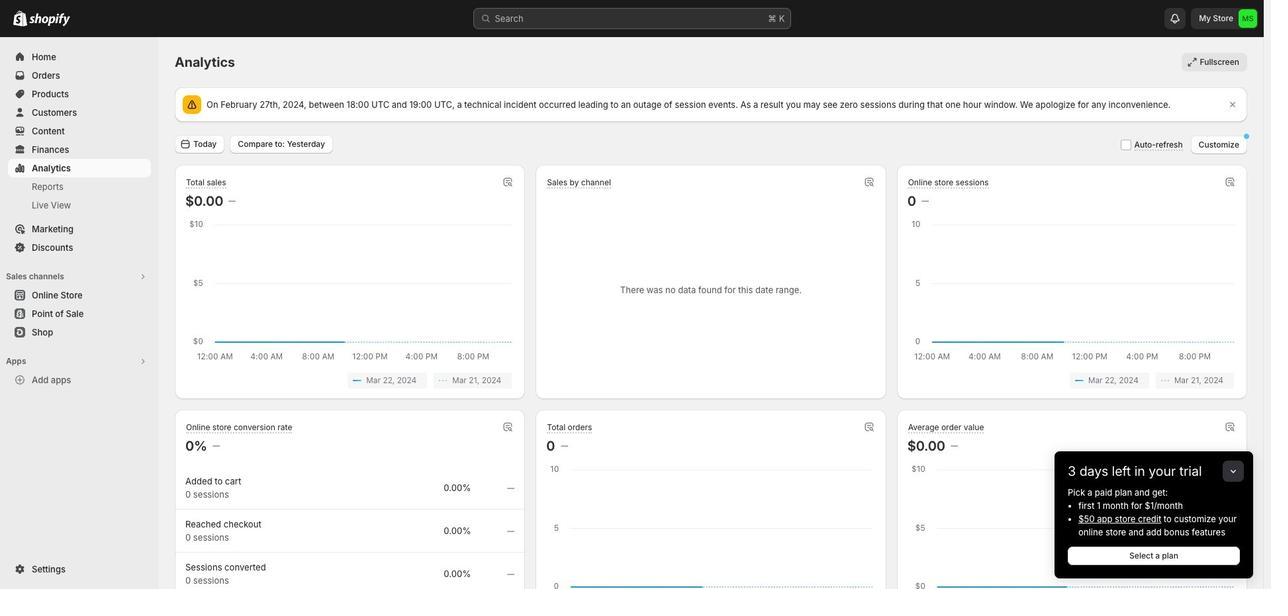 Task type: describe. For each thing, give the bounding box(es) containing it.
shopify image
[[29, 13, 70, 26]]

2 list from the left
[[910, 373, 1234, 389]]



Task type: vqa. For each thing, say whether or not it's contained in the screenshot.
'Of' within POINT OF SALE link
no



Task type: locate. For each thing, give the bounding box(es) containing it.
0 horizontal spatial list
[[188, 373, 512, 389]]

1 list from the left
[[188, 373, 512, 389]]

my store image
[[1239, 9, 1257, 28]]

shopify image
[[13, 11, 27, 26]]

list
[[188, 373, 512, 389], [910, 373, 1234, 389]]

1 horizontal spatial list
[[910, 373, 1234, 389]]



